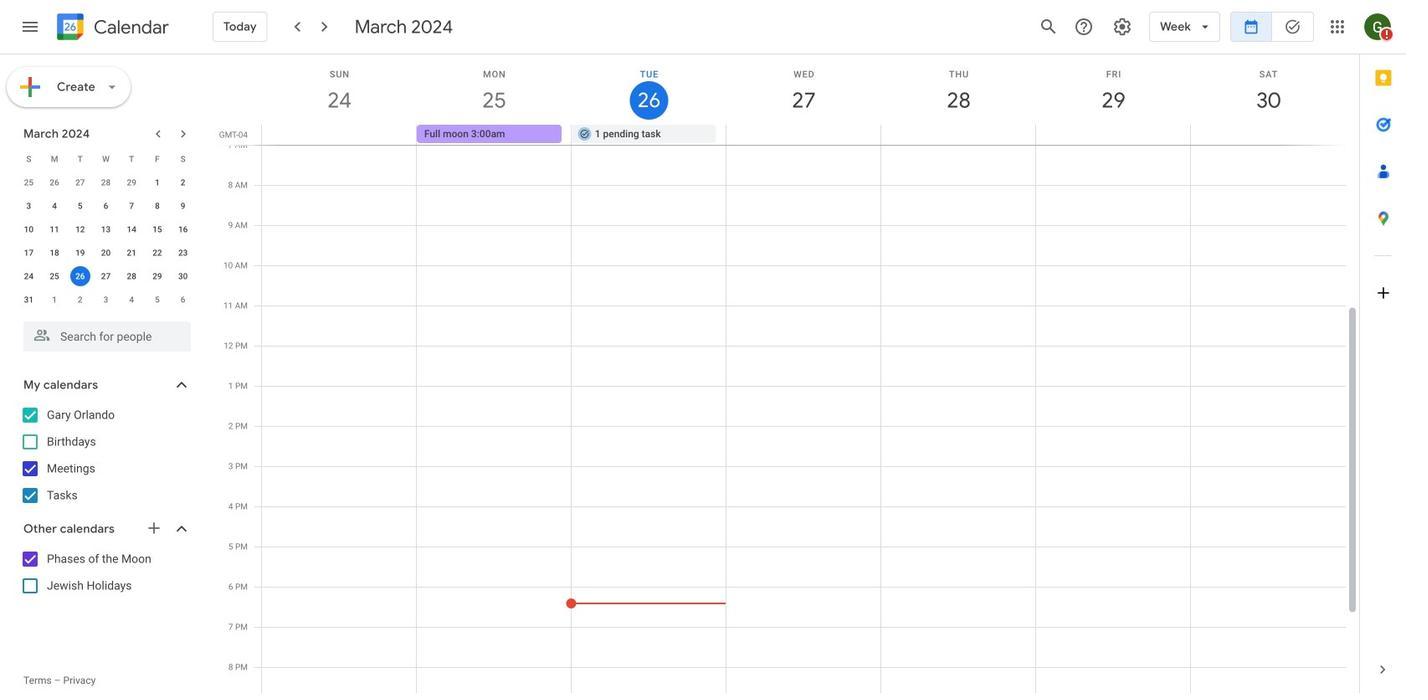 Task type: describe. For each thing, give the bounding box(es) containing it.
21 element
[[122, 243, 142, 263]]

31 element
[[19, 290, 39, 310]]

march 2024 grid
[[16, 147, 196, 312]]

february 29 element
[[122, 173, 142, 193]]

28 element
[[122, 266, 142, 286]]

10 element
[[19, 219, 39, 240]]

february 28 element
[[96, 173, 116, 193]]

heading inside calendar element
[[90, 17, 169, 37]]

april 3 element
[[96, 290, 116, 310]]

february 25 element
[[19, 173, 39, 193]]

my calendars list
[[3, 402, 208, 509]]

19 element
[[70, 243, 90, 263]]

22 element
[[147, 243, 167, 263]]

23 element
[[173, 243, 193, 263]]

other calendars list
[[3, 546, 208, 600]]

main drawer image
[[20, 17, 40, 37]]

6 element
[[96, 196, 116, 216]]

12 element
[[70, 219, 90, 240]]

settings menu image
[[1113, 17, 1133, 37]]

13 element
[[96, 219, 116, 240]]

26, today element
[[70, 266, 90, 286]]

16 element
[[173, 219, 193, 240]]

25 element
[[44, 266, 65, 286]]

february 27 element
[[70, 173, 90, 193]]

9 element
[[173, 196, 193, 216]]

april 6 element
[[173, 290, 193, 310]]

5 element
[[70, 196, 90, 216]]

4 element
[[44, 196, 65, 216]]

11 element
[[44, 219, 65, 240]]

april 5 element
[[147, 290, 167, 310]]

27 element
[[96, 266, 116, 286]]



Task type: locate. For each thing, give the bounding box(es) containing it.
heading
[[90, 17, 169, 37]]

29 element
[[147, 266, 167, 286]]

Search for people text field
[[33, 322, 181, 352]]

april 2 element
[[70, 290, 90, 310]]

8 element
[[147, 196, 167, 216]]

None search field
[[0, 315, 208, 352]]

14 element
[[122, 219, 142, 240]]

30 element
[[173, 266, 193, 286]]

17 element
[[19, 243, 39, 263]]

2 element
[[173, 173, 193, 193]]

april 4 element
[[122, 290, 142, 310]]

1 element
[[147, 173, 167, 193]]

february 26 element
[[44, 173, 65, 193]]

april 1 element
[[44, 290, 65, 310]]

3 element
[[19, 196, 39, 216]]

cell inside march 2024 grid
[[67, 265, 93, 288]]

tab list
[[1361, 54, 1407, 646]]

calendar element
[[54, 10, 169, 47]]

grid
[[214, 54, 1360, 693]]

cell
[[262, 125, 417, 145], [727, 125, 881, 145], [881, 125, 1036, 145], [1036, 125, 1191, 145], [1191, 125, 1346, 145], [67, 265, 93, 288]]

18 element
[[44, 243, 65, 263]]

add other calendars image
[[146, 520, 162, 537]]

row
[[255, 125, 1360, 145], [16, 147, 196, 171], [16, 171, 196, 194], [16, 194, 196, 218], [16, 218, 196, 241], [16, 241, 196, 265], [16, 265, 196, 288], [16, 288, 196, 312]]

7 element
[[122, 196, 142, 216]]

20 element
[[96, 243, 116, 263]]

row group
[[16, 171, 196, 312]]

24 element
[[19, 266, 39, 286]]

15 element
[[147, 219, 167, 240]]



Task type: vqa. For each thing, say whether or not it's contained in the screenshot.
29 element
yes



